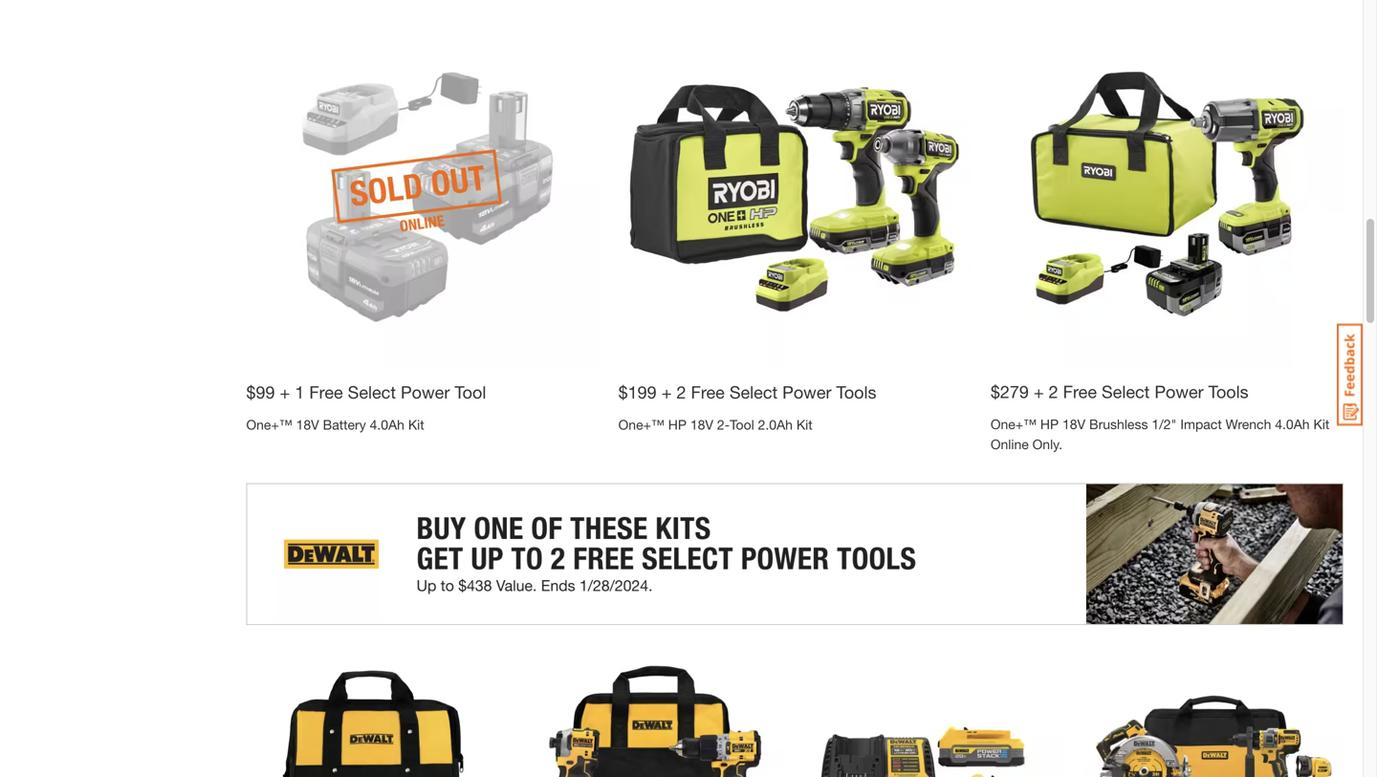 Task type: vqa. For each thing, say whether or not it's contained in the screenshot.
1/2"
yes



Task type: describe. For each thing, give the bounding box(es) containing it.
dewalt. buy one of these kits get up to 2 free select power tools up to $438 value. ends 1/28/2024. image
[[246, 483, 1344, 625]]

$99 + 1 free select power tool image for tools
[[619, 17, 972, 370]]

$279
[[991, 382, 1029, 402]]

$199
[[619, 382, 657, 403]]

one+™ for $199
[[619, 417, 665, 433]]

free for $279
[[1063, 382, 1097, 402]]

select for $99
[[348, 382, 396, 403]]

4.0ah inside one+™ hp 18v brushless 1/2" impact wrench 4.0ah kit online only.
[[1275, 417, 1310, 432]]

$199 + 2 free select power tools
[[619, 382, 877, 403]]

$279 + 2 free select power tools image
[[991, 17, 1344, 370]]

one+™ for $279
[[991, 417, 1037, 432]]

2 for $279
[[1049, 382, 1059, 402]]

hp for $199
[[668, 417, 687, 433]]

2 kit from the left
[[408, 417, 424, 433]]

feedback link image
[[1337, 323, 1363, 427]]

+ for $99
[[280, 382, 290, 403]]

wrench
[[1226, 417, 1272, 432]]

$299 + 1 free select power tool image
[[525, 645, 786, 778]]

online
[[991, 437, 1029, 452]]

battery
[[323, 417, 366, 433]]

one+™ 18v battery 4.0ah kit
[[246, 417, 424, 433]]

2 4.0ah from the left
[[370, 417, 405, 433]]

+ for $199
[[662, 382, 672, 403]]

2-
[[717, 417, 730, 433]]

18v for $199
[[690, 417, 713, 433]]

+ for $279
[[1034, 382, 1044, 402]]

0 vertical spatial tool
[[455, 382, 486, 403]]

2.0ah
[[758, 417, 793, 433]]

tools for $279 + 2 free select power tools
[[1209, 382, 1249, 402]]

2 for $199
[[677, 382, 686, 403]]

kit inside one+™ hp 18v brushless 1/2" impact wrench 4.0ah kit online only.
[[1314, 417, 1330, 432]]

select for $279
[[1102, 382, 1150, 402]]

1
[[295, 382, 304, 403]]



Task type: locate. For each thing, give the bounding box(es) containing it.
free right '1'
[[309, 382, 343, 403]]

kit left feedback link image
[[1314, 417, 1330, 432]]

0 horizontal spatial 2
[[677, 382, 686, 403]]

0 horizontal spatial power
[[401, 382, 450, 403]]

1 vertical spatial tool
[[730, 417, 754, 433]]

1 horizontal spatial 4.0ah
[[1275, 417, 1310, 432]]

$499 + 2 free select power tools image
[[1084, 645, 1344, 778]]

one+™ hp 18v 2-tool 2.0ah kit
[[619, 417, 813, 433]]

power
[[1155, 382, 1204, 402], [401, 382, 450, 403], [783, 382, 832, 403]]

0 horizontal spatial one+™
[[246, 417, 292, 433]]

0 horizontal spatial 18v
[[296, 417, 319, 433]]

free up one+™ hp 18v 2-tool 2.0ah kit
[[691, 382, 725, 403]]

free
[[1063, 382, 1097, 402], [309, 382, 343, 403], [691, 382, 725, 403]]

0 horizontal spatial hp
[[668, 417, 687, 433]]

one+™ down $99
[[246, 417, 292, 433]]

0 horizontal spatial kit
[[408, 417, 424, 433]]

0 horizontal spatial tool
[[455, 382, 486, 403]]

1 horizontal spatial kit
[[797, 417, 813, 433]]

select up 2.0ah on the bottom right of page
[[730, 382, 778, 403]]

1 horizontal spatial one+™
[[619, 417, 665, 433]]

2 one+™ from the left
[[246, 417, 292, 433]]

2 horizontal spatial power
[[1155, 382, 1204, 402]]

$349 + 2 free select power tools image
[[805, 645, 1065, 778]]

power for $199 + 2 free select power tools
[[783, 382, 832, 403]]

1 horizontal spatial tools
[[1209, 382, 1249, 402]]

+ right $199
[[662, 382, 672, 403]]

3 kit from the left
[[797, 417, 813, 433]]

0 horizontal spatial free
[[309, 382, 343, 403]]

1 4.0ah from the left
[[1275, 417, 1310, 432]]

18v inside one+™ hp 18v brushless 1/2" impact wrench 4.0ah kit online only.
[[1063, 417, 1086, 432]]

0 horizontal spatial $99 + 1 free select power tool image
[[246, 17, 599, 370]]

select up the battery
[[348, 382, 396, 403]]

tool
[[455, 382, 486, 403], [730, 417, 754, 433]]

1 $99 + 1 free select power tool image from the left
[[246, 17, 599, 370]]

select up brushless
[[1102, 382, 1150, 402]]

1 kit from the left
[[1314, 417, 1330, 432]]

+ right $279
[[1034, 382, 1044, 402]]

2
[[1049, 382, 1059, 402], [677, 382, 686, 403]]

one+™ hp 18v brushless 1/2" impact wrench 4.0ah kit online only.
[[991, 417, 1330, 452]]

1 horizontal spatial 2
[[1049, 382, 1059, 402]]

0 horizontal spatial select
[[348, 382, 396, 403]]

one+™ up online
[[991, 417, 1037, 432]]

hp inside one+™ hp 18v brushless 1/2" impact wrench 4.0ah kit online only.
[[1041, 417, 1059, 432]]

select for $199
[[730, 382, 778, 403]]

4.0ah down $99 + 1 free select power tool
[[370, 417, 405, 433]]

1/2"
[[1152, 417, 1177, 432]]

one+™ for $99
[[246, 417, 292, 433]]

0 horizontal spatial tools
[[836, 382, 877, 403]]

tools for $199 + 2 free select power tools
[[836, 382, 877, 403]]

18v for $279
[[1063, 417, 1086, 432]]

18v up only.
[[1063, 417, 1086, 432]]

free for $199
[[691, 382, 725, 403]]

2 horizontal spatial kit
[[1314, 417, 1330, 432]]

2 horizontal spatial free
[[1063, 382, 1097, 402]]

1 horizontal spatial power
[[783, 382, 832, 403]]

kit
[[1314, 417, 1330, 432], [408, 417, 424, 433], [797, 417, 813, 433]]

kit right 2.0ah on the bottom right of page
[[797, 417, 813, 433]]

brushless
[[1089, 417, 1148, 432]]

2 right $279
[[1049, 382, 1059, 402]]

1 horizontal spatial hp
[[1041, 417, 1059, 432]]

power for $99 + 1 free select power tool
[[401, 382, 450, 403]]

3 18v from the left
[[690, 417, 713, 433]]

1 horizontal spatial 18v
[[690, 417, 713, 433]]

$199 + 1 free select power tool image
[[246, 645, 506, 778]]

4.0ah
[[1275, 417, 1310, 432], [370, 417, 405, 433]]

hp
[[1041, 417, 1059, 432], [668, 417, 687, 433]]

2 right $199
[[677, 382, 686, 403]]

0 horizontal spatial 4.0ah
[[370, 417, 405, 433]]

1 horizontal spatial +
[[662, 382, 672, 403]]

hp left the 2-
[[668, 417, 687, 433]]

2 hp from the left
[[668, 417, 687, 433]]

select
[[1102, 382, 1150, 402], [348, 382, 396, 403], [730, 382, 778, 403]]

free for $99
[[309, 382, 343, 403]]

1 hp from the left
[[1041, 417, 1059, 432]]

2 horizontal spatial one+™
[[991, 417, 1037, 432]]

2 horizontal spatial +
[[1034, 382, 1044, 402]]

only.
[[1033, 437, 1063, 452]]

2 horizontal spatial select
[[1102, 382, 1150, 402]]

2 18v from the left
[[296, 417, 319, 433]]

one+™
[[991, 417, 1037, 432], [246, 417, 292, 433], [619, 417, 665, 433]]

$279 + 2 free select power tools
[[991, 382, 1249, 402]]

0 horizontal spatial +
[[280, 382, 290, 403]]

4.0ah right wrench
[[1275, 417, 1310, 432]]

$99 + 1 free select power tool image for tool
[[246, 17, 599, 370]]

one+™ down $199
[[619, 417, 665, 433]]

1 horizontal spatial $99 + 1 free select power tool image
[[619, 17, 972, 370]]

+ left '1'
[[280, 382, 290, 403]]

hp for $279
[[1041, 417, 1059, 432]]

kit down $99 + 1 free select power tool
[[408, 417, 424, 433]]

1 18v from the left
[[1063, 417, 1086, 432]]

impact
[[1181, 417, 1222, 432]]

2 $99 + 1 free select power tool image from the left
[[619, 17, 972, 370]]

1 horizontal spatial tool
[[730, 417, 754, 433]]

tools
[[1209, 382, 1249, 402], [836, 382, 877, 403]]

1 horizontal spatial select
[[730, 382, 778, 403]]

$99 + 1 free select power tool image
[[246, 17, 599, 370], [619, 17, 972, 370]]

$99 + 1 free select power tool
[[246, 382, 486, 403]]

18v left the 2-
[[690, 417, 713, 433]]

1 one+™ from the left
[[991, 417, 1037, 432]]

+
[[1034, 382, 1044, 402], [280, 382, 290, 403], [662, 382, 672, 403]]

free up brushless
[[1063, 382, 1097, 402]]

$99
[[246, 382, 275, 403]]

2 horizontal spatial 18v
[[1063, 417, 1086, 432]]

one+™ inside one+™ hp 18v brushless 1/2" impact wrench 4.0ah kit online only.
[[991, 417, 1037, 432]]

18v down '1'
[[296, 417, 319, 433]]

power for $279 + 2 free select power tools
[[1155, 382, 1204, 402]]

3 one+™ from the left
[[619, 417, 665, 433]]

hp up only.
[[1041, 417, 1059, 432]]

18v
[[1063, 417, 1086, 432], [296, 417, 319, 433], [690, 417, 713, 433]]

1 horizontal spatial free
[[691, 382, 725, 403]]



